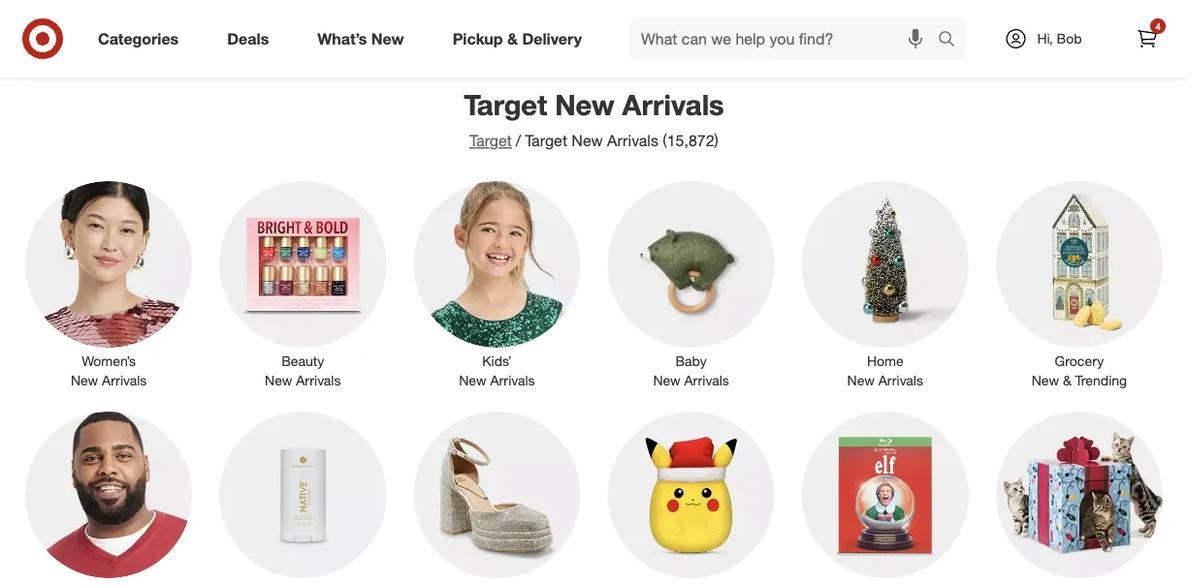 Task type: vqa. For each thing, say whether or not it's contained in the screenshot.
every
no



Task type: describe. For each thing, give the bounding box(es) containing it.
week.
[[724, 39, 759, 56]]

top
[[533, 39, 553, 56]]

bob
[[1057, 30, 1082, 47]]

home
[[867, 353, 904, 370]]

arrivals for target
[[622, 87, 724, 122]]

new right /
[[572, 131, 603, 150]]

beauty new arrivals
[[265, 353, 341, 389]]

women's new arrivals
[[71, 353, 147, 389]]

gifts
[[556, 39, 583, 56]]

trending
[[1075, 372, 1127, 389]]

score incredible black friday deals now save on top gifts & find new deals each week. start saving
[[480, 13, 841, 56]]

arrivals for women's
[[102, 372, 147, 389]]

deals
[[654, 39, 687, 56]]

what's new
[[317, 29, 404, 48]]

delivery
[[522, 29, 582, 48]]

categories link
[[81, 17, 203, 60]]

deals link
[[211, 17, 293, 60]]

target left /
[[470, 131, 512, 150]]

beauty
[[281, 353, 324, 370]]

now
[[795, 13, 832, 35]]

start
[[763, 39, 795, 56]]

new for baby
[[653, 372, 681, 389]]

baby new arrivals
[[653, 353, 729, 389]]

women's
[[82, 353, 136, 370]]

target right /
[[525, 131, 567, 150]]

each
[[690, 39, 720, 56]]

target up /
[[464, 87, 547, 122]]

new for women's
[[71, 372, 98, 389]]

0 horizontal spatial &
[[507, 29, 518, 48]]

find
[[599, 39, 621, 56]]

deals inside score incredible black friday deals now save on top gifts & find new deals each week. start saving
[[740, 13, 790, 35]]

4
[[1155, 20, 1161, 32]]



Task type: locate. For each thing, give the bounding box(es) containing it.
arrivals left (15,872)
[[607, 131, 658, 150]]

4 link
[[1126, 17, 1169, 60]]

deals left "what's"
[[227, 29, 269, 48]]

new right "what's"
[[371, 29, 404, 48]]

new inside kids' new arrivals
[[459, 372, 486, 389]]

new down baby
[[653, 372, 681, 389]]

deals up start
[[740, 13, 790, 35]]

(15,872)
[[663, 131, 719, 150]]

kids'
[[482, 353, 512, 370]]

new inside 'grocery new & trending'
[[1032, 372, 1059, 389]]

new for target
[[555, 87, 614, 122]]

arrivals down beauty
[[296, 372, 341, 389]]

new for grocery
[[1032, 372, 1059, 389]]

arrivals for beauty
[[296, 372, 341, 389]]

new for home
[[847, 372, 875, 389]]

search
[[929, 31, 976, 50]]

new down beauty
[[265, 372, 292, 389]]

on
[[513, 39, 529, 56]]

what's new link
[[301, 17, 428, 60]]

baby
[[676, 353, 707, 370]]

arrivals down kids'
[[490, 372, 535, 389]]

new for beauty
[[265, 372, 292, 389]]

arrivals
[[622, 87, 724, 122], [607, 131, 658, 150], [102, 372, 147, 389], [296, 372, 341, 389], [490, 372, 535, 389], [684, 372, 729, 389], [878, 372, 923, 389]]

kids' new arrivals
[[459, 353, 535, 389]]

black
[[628, 13, 677, 35]]

new down gifts
[[555, 87, 614, 122]]

1 horizontal spatial deals
[[740, 13, 790, 35]]

new for kids'
[[459, 372, 486, 389]]

search button
[[929, 17, 976, 64]]

new inside beauty new arrivals
[[265, 372, 292, 389]]

new for what's
[[371, 29, 404, 48]]

new down women's
[[71, 372, 98, 389]]

What can we help you find? suggestions appear below search field
[[629, 17, 943, 60]]

arrivals for baby
[[684, 372, 729, 389]]

friday
[[682, 13, 735, 35]]

& inside 'grocery new & trending'
[[1063, 372, 1071, 389]]

target
[[464, 87, 547, 122], [470, 131, 512, 150], [525, 131, 567, 150]]

new
[[625, 39, 650, 56]]

hi, bob
[[1037, 30, 1082, 47]]

1 horizontal spatial &
[[586, 39, 595, 56]]

2 horizontal spatial &
[[1063, 372, 1071, 389]]

arrivals inside beauty new arrivals
[[296, 372, 341, 389]]

arrivals down 'home'
[[878, 372, 923, 389]]

arrivals down baby
[[684, 372, 729, 389]]

&
[[507, 29, 518, 48], [586, 39, 595, 56], [1063, 372, 1071, 389]]

arrivals inside kids' new arrivals
[[490, 372, 535, 389]]

0 horizontal spatial deals
[[227, 29, 269, 48]]

& inside score incredible black friday deals now save on top gifts & find new deals each week. start saving
[[586, 39, 595, 56]]

new down 'home'
[[847, 372, 875, 389]]

grocery new & trending
[[1032, 353, 1127, 389]]

target link
[[470, 131, 512, 150]]

new inside "link"
[[371, 29, 404, 48]]

what's
[[317, 29, 367, 48]]

new down kids'
[[459, 372, 486, 389]]

arrivals inside women's new arrivals
[[102, 372, 147, 389]]

arrivals for kids'
[[490, 372, 535, 389]]

new inside home new arrivals
[[847, 372, 875, 389]]

/
[[516, 131, 521, 150]]

pickup & delivery link
[[436, 17, 606, 60]]

arrivals up (15,872)
[[622, 87, 724, 122]]

saving
[[799, 39, 841, 56]]

new inside women's new arrivals
[[71, 372, 98, 389]]

save
[[480, 39, 510, 56]]

pickup & delivery
[[453, 29, 582, 48]]

grocery
[[1055, 353, 1104, 370]]

arrivals down women's
[[102, 372, 147, 389]]

arrivals inside baby new arrivals
[[684, 372, 729, 389]]

new inside baby new arrivals
[[653, 372, 681, 389]]

new
[[371, 29, 404, 48], [555, 87, 614, 122], [572, 131, 603, 150], [71, 372, 98, 389], [265, 372, 292, 389], [459, 372, 486, 389], [653, 372, 681, 389], [847, 372, 875, 389], [1032, 372, 1059, 389]]

arrivals inside home new arrivals
[[878, 372, 923, 389]]

new down grocery
[[1032, 372, 1059, 389]]

arrivals for home
[[878, 372, 923, 389]]

hi,
[[1037, 30, 1053, 47]]

pickup
[[453, 29, 503, 48]]

categories
[[98, 29, 179, 48]]

deals
[[740, 13, 790, 35], [227, 29, 269, 48]]

incredible
[[536, 13, 622, 35]]

score
[[480, 13, 531, 35]]

home new arrivals
[[847, 353, 923, 389]]

target new arrivals target / target new arrivals (15,872)
[[464, 87, 724, 150]]



